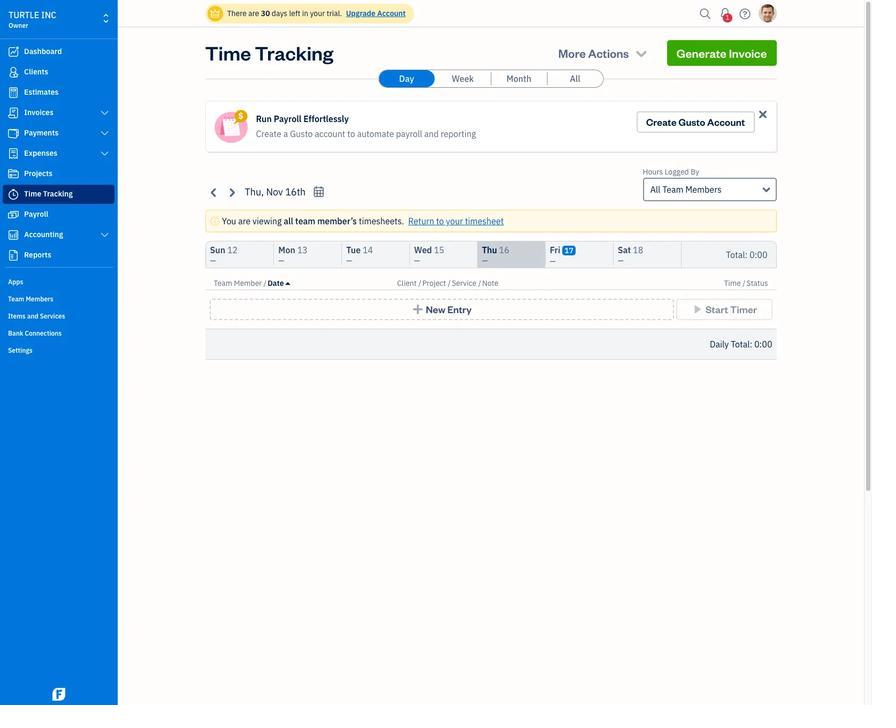 Task type: vqa. For each thing, say whether or not it's contained in the screenshot.
Export
no



Task type: locate. For each thing, give the bounding box(es) containing it.
tracking down left
[[255, 40, 334, 65]]

member
[[234, 278, 262, 288]]

team inside all team members dropdown button
[[663, 184, 684, 195]]

payroll up a
[[274, 114, 302, 124]]

0 vertical spatial account
[[378, 9, 406, 18]]

are
[[249, 9, 259, 18], [238, 216, 251, 227]]

1 horizontal spatial create
[[647, 116, 677, 128]]

1 horizontal spatial time
[[205, 40, 251, 65]]

members up items and services
[[26, 295, 53, 303]]

0 horizontal spatial to
[[348, 129, 355, 139]]

team for team member /
[[214, 278, 232, 288]]

1 vertical spatial time
[[24, 189, 41, 199]]

1 horizontal spatial tracking
[[255, 40, 334, 65]]

/ left status
[[743, 278, 746, 288]]

0 horizontal spatial members
[[26, 295, 53, 303]]

all link
[[548, 70, 604, 87]]

1 vertical spatial chevron large down image
[[100, 231, 110, 239]]

chevron large down image for accounting
[[100, 231, 110, 239]]

2 chevron large down image from the top
[[100, 149, 110, 158]]

0 horizontal spatial time tracking
[[24, 189, 73, 199]]

— down mon
[[279, 256, 285, 266]]

info image
[[210, 215, 220, 228]]

client / project / service / note
[[397, 278, 499, 288]]

close image
[[757, 108, 770, 120]]

start timer image
[[692, 304, 704, 315]]

all inside dropdown button
[[651, 184, 661, 195]]

2 / from the left
[[419, 278, 422, 288]]

2 horizontal spatial time
[[725, 278, 741, 288]]

2 vertical spatial time
[[725, 278, 741, 288]]

payroll
[[274, 114, 302, 124], [24, 209, 48, 219]]

days
[[272, 9, 288, 18]]

account
[[315, 129, 346, 139]]

service
[[452, 278, 477, 288]]

1 vertical spatial payroll
[[24, 209, 48, 219]]

1 horizontal spatial time tracking
[[205, 40, 334, 65]]

0 vertical spatial chevron large down image
[[100, 129, 110, 138]]

1 vertical spatial to
[[437, 216, 444, 227]]

chevron large down image up reports link
[[100, 231, 110, 239]]

0 vertical spatial all
[[570, 73, 581, 84]]

1 vertical spatial and
[[27, 312, 38, 320]]

1 vertical spatial chevron large down image
[[100, 149, 110, 158]]

payroll link
[[3, 205, 115, 224]]

gusto inside create gusto account button
[[679, 116, 706, 128]]

bank
[[8, 329, 23, 337]]

0 vertical spatial to
[[348, 129, 355, 139]]

create down run
[[256, 129, 282, 139]]

date link
[[268, 278, 290, 288]]

payroll up accounting
[[24, 209, 48, 219]]

and
[[425, 129, 439, 139], [27, 312, 38, 320]]

invoices
[[24, 108, 54, 117]]

expense image
[[7, 148, 20, 159]]

0 vertical spatial are
[[249, 9, 259, 18]]

turtle inc owner
[[9, 10, 56, 29]]

bank connections
[[8, 329, 62, 337]]

to
[[348, 129, 355, 139], [437, 216, 444, 227]]

1 horizontal spatial account
[[708, 116, 746, 128]]

1 vertical spatial are
[[238, 216, 251, 227]]

team
[[663, 184, 684, 195], [214, 278, 232, 288], [8, 295, 24, 303]]

in
[[302, 9, 309, 18]]

0 vertical spatial members
[[686, 184, 722, 195]]

0 horizontal spatial tracking
[[43, 189, 73, 199]]

thu, nov 16th
[[245, 186, 306, 198]]

team inside team members link
[[8, 295, 24, 303]]

0:00 up status
[[750, 249, 768, 260]]

: up time / status
[[746, 249, 748, 260]]

1 horizontal spatial team
[[214, 278, 232, 288]]

— inside sun 12 —
[[210, 256, 216, 266]]

— inside the wed 15 —
[[415, 256, 420, 266]]

account left close image
[[708, 116, 746, 128]]

settings
[[8, 346, 33, 355]]

team down hours logged by on the right top
[[663, 184, 684, 195]]

chevron large down image
[[100, 109, 110, 117], [100, 149, 110, 158]]

0 vertical spatial and
[[425, 129, 439, 139]]

1
[[726, 13, 730, 21]]

0 vertical spatial 0:00
[[750, 249, 768, 260]]

— inside mon 13 —
[[279, 256, 285, 266]]

to right account
[[348, 129, 355, 139]]

sun 12 —
[[210, 245, 238, 266]]

report image
[[7, 250, 20, 261]]

1 horizontal spatial :
[[751, 339, 753, 350]]

plus image
[[412, 304, 424, 315]]

hours logged by
[[643, 167, 700, 177]]

create
[[647, 116, 677, 128], [256, 129, 282, 139]]

: right daily
[[751, 339, 753, 350]]

viewing
[[253, 216, 282, 227]]

1 horizontal spatial and
[[425, 129, 439, 139]]

create inside create gusto account button
[[647, 116, 677, 128]]

day link
[[379, 70, 435, 87]]

bank connections link
[[3, 325, 115, 341]]

gusto
[[679, 116, 706, 128], [290, 129, 313, 139]]

— down thu
[[482, 256, 488, 266]]

chevron large down image for payments
[[100, 129, 110, 138]]

projects
[[24, 169, 53, 178]]

0 horizontal spatial and
[[27, 312, 38, 320]]

gusto up by
[[679, 116, 706, 128]]

reports link
[[3, 246, 115, 265]]

1 vertical spatial gusto
[[290, 129, 313, 139]]

1 vertical spatial total
[[731, 339, 751, 350]]

create up hours
[[647, 116, 677, 128]]

16th
[[286, 186, 306, 198]]

total : 0:00
[[727, 249, 768, 260]]

2 vertical spatial team
[[8, 295, 24, 303]]

1 horizontal spatial payroll
[[274, 114, 302, 124]]

0 horizontal spatial all
[[570, 73, 581, 84]]

money image
[[7, 209, 20, 220]]

0 vertical spatial team
[[663, 184, 684, 195]]

are for there
[[249, 9, 259, 18]]

/ left the date
[[264, 278, 267, 288]]

gusto right a
[[290, 129, 313, 139]]

0 vertical spatial your
[[310, 9, 325, 18]]

0 vertical spatial payroll
[[274, 114, 302, 124]]

generate invoice
[[677, 46, 768, 61]]

estimates
[[24, 87, 59, 97]]

1 vertical spatial tracking
[[43, 189, 73, 199]]

project image
[[7, 169, 20, 179]]

account inside button
[[708, 116, 746, 128]]

your left timesheet
[[446, 216, 463, 227]]

1 vertical spatial account
[[708, 116, 746, 128]]

gusto inside run payroll effortlessly create a gusto account to automate payroll and reporting
[[290, 129, 313, 139]]

expenses
[[24, 148, 57, 158]]

time down there
[[205, 40, 251, 65]]

more
[[559, 46, 586, 61]]

all down hours
[[651, 184, 661, 195]]

total
[[727, 249, 746, 260], [731, 339, 751, 350]]

1 horizontal spatial to
[[437, 216, 444, 227]]

invoice image
[[7, 108, 20, 118]]

client
[[397, 278, 417, 288]]

more actions button
[[549, 40, 659, 66]]

payroll inside main element
[[24, 209, 48, 219]]

13
[[298, 245, 308, 255]]

logged
[[665, 167, 690, 177]]

tracking down projects link
[[43, 189, 73, 199]]

chevron large down image down invoices link
[[100, 129, 110, 138]]

1 horizontal spatial gusto
[[679, 116, 706, 128]]

freshbooks image
[[50, 688, 67, 701]]

search image
[[698, 6, 715, 22]]

chevron large down image inside payments link
[[100, 129, 110, 138]]

chevron large down image
[[100, 129, 110, 138], [100, 231, 110, 239]]

1 vertical spatial members
[[26, 295, 53, 303]]

0 vertical spatial create
[[647, 116, 677, 128]]

— down tue at the top
[[347, 256, 352, 266]]

all
[[570, 73, 581, 84], [651, 184, 661, 195]]

1 chevron large down image from the top
[[100, 109, 110, 117]]

— inside tue 14 —
[[347, 256, 352, 266]]

— inside "fri 17 —"
[[550, 257, 556, 266]]

/
[[264, 278, 267, 288], [419, 278, 422, 288], [448, 278, 451, 288], [479, 278, 482, 288], [743, 278, 746, 288]]

clients link
[[3, 63, 115, 82]]

to inside run payroll effortlessly create a gusto account to automate payroll and reporting
[[348, 129, 355, 139]]

chevron large down image up payments link
[[100, 109, 110, 117]]

and inside main element
[[27, 312, 38, 320]]

1 vertical spatial time tracking
[[24, 189, 73, 199]]

time right timer image
[[24, 189, 41, 199]]

0 horizontal spatial create
[[256, 129, 282, 139]]

1 vertical spatial your
[[446, 216, 463, 227]]

timesheet
[[465, 216, 504, 227]]

are left "30"
[[249, 9, 259, 18]]

time left status
[[725, 278, 741, 288]]

and right items
[[27, 312, 38, 320]]

0 horizontal spatial your
[[310, 9, 325, 18]]

— down 'sat'
[[618, 256, 624, 266]]

0 horizontal spatial team
[[8, 295, 24, 303]]

0 horizontal spatial time
[[24, 189, 41, 199]]

apps link
[[3, 274, 115, 290]]

1 chevron large down image from the top
[[100, 129, 110, 138]]

total right daily
[[731, 339, 751, 350]]

all down more
[[570, 73, 581, 84]]

account right upgrade
[[378, 9, 406, 18]]

your right in at the left
[[310, 9, 325, 18]]

team down apps
[[8, 295, 24, 303]]

/ left note
[[479, 278, 482, 288]]

0 vertical spatial :
[[746, 249, 748, 260]]

0 vertical spatial chevron large down image
[[100, 109, 110, 117]]

are right you
[[238, 216, 251, 227]]

crown image
[[210, 8, 221, 19]]

— down fri
[[550, 257, 556, 266]]

total up time link
[[727, 249, 746, 260]]

and inside run payroll effortlessly create a gusto account to automate payroll and reporting
[[425, 129, 439, 139]]

chevron large down image down payments link
[[100, 149, 110, 158]]

team left member at the left
[[214, 278, 232, 288]]

mon
[[279, 245, 296, 255]]

mon 13 —
[[279, 245, 308, 266]]

0 vertical spatial time
[[205, 40, 251, 65]]

run
[[256, 114, 272, 124]]

members inside dropdown button
[[686, 184, 722, 195]]

entry
[[448, 303, 472, 315]]

time tracking down "30"
[[205, 40, 334, 65]]

— inside sat 18 —
[[618, 256, 624, 266]]

return
[[409, 216, 435, 227]]

time tracking down projects link
[[24, 189, 73, 199]]

1 vertical spatial all
[[651, 184, 661, 195]]

0 vertical spatial time tracking
[[205, 40, 334, 65]]

1 horizontal spatial all
[[651, 184, 661, 195]]

1 vertical spatial create
[[256, 129, 282, 139]]

to right the return
[[437, 216, 444, 227]]

2 chevron large down image from the top
[[100, 231, 110, 239]]

1 horizontal spatial members
[[686, 184, 722, 195]]

create gusto account button
[[637, 111, 755, 133]]

more actions
[[559, 46, 630, 61]]

client image
[[7, 67, 20, 78]]

0 horizontal spatial gusto
[[290, 129, 313, 139]]

daily total : 0:00
[[710, 339, 773, 350]]

team members
[[8, 295, 53, 303]]

and right payroll
[[425, 129, 439, 139]]

go to help image
[[737, 6, 754, 22]]

reporting
[[441, 129, 476, 139]]

0:00 right daily
[[755, 339, 773, 350]]

upgrade account link
[[344, 9, 406, 18]]

status link
[[747, 278, 769, 288]]

invoices link
[[3, 103, 115, 123]]

/ right the client
[[419, 278, 422, 288]]

tracking
[[255, 40, 334, 65], [43, 189, 73, 199]]

clients
[[24, 67, 48, 77]]

choose a date image
[[313, 186, 325, 198]]

date
[[268, 278, 284, 288]]

— for sat
[[618, 256, 624, 266]]

2 horizontal spatial team
[[663, 184, 684, 195]]

trial.
[[327, 9, 342, 18]]

chart image
[[7, 230, 20, 240]]

chevrondown image
[[635, 46, 649, 61]]

/ left service
[[448, 278, 451, 288]]

1 vertical spatial team
[[214, 278, 232, 288]]

— down sun at top left
[[210, 256, 216, 266]]

0 vertical spatial gusto
[[679, 116, 706, 128]]

time
[[205, 40, 251, 65], [24, 189, 41, 199], [725, 278, 741, 288]]

your
[[310, 9, 325, 18], [446, 216, 463, 227]]

members down by
[[686, 184, 722, 195]]

note link
[[483, 278, 499, 288]]

— inside thu 16 —
[[482, 256, 488, 266]]

— down wed
[[415, 256, 420, 266]]

17
[[565, 246, 574, 255]]

0 horizontal spatial payroll
[[24, 209, 48, 219]]



Task type: describe. For each thing, give the bounding box(es) containing it.
payroll inside run payroll effortlessly create a gusto account to automate payroll and reporting
[[274, 114, 302, 124]]

3 / from the left
[[448, 278, 451, 288]]

wed 15 —
[[415, 245, 445, 266]]

timesheets.
[[359, 216, 404, 227]]

estimates link
[[3, 83, 115, 102]]

— for thu
[[482, 256, 488, 266]]

0 horizontal spatial :
[[746, 249, 748, 260]]

thu,
[[245, 186, 264, 198]]

15
[[434, 245, 445, 255]]

automate
[[357, 129, 394, 139]]

new entry button
[[210, 299, 674, 320]]

accounting
[[24, 230, 63, 239]]

time / status
[[725, 278, 769, 288]]

status
[[747, 278, 769, 288]]

services
[[40, 312, 65, 320]]

caretup image
[[286, 279, 290, 288]]

left
[[289, 9, 301, 18]]

all team members button
[[643, 178, 777, 201]]

items and services
[[8, 312, 65, 320]]

— for tue
[[347, 256, 352, 266]]

return to your timesheet button
[[409, 215, 504, 228]]

1 button
[[717, 3, 734, 24]]

items and services link
[[3, 308, 115, 324]]

main element
[[0, 0, 145, 705]]

4 / from the left
[[479, 278, 482, 288]]

all for all
[[570, 73, 581, 84]]

tue 14 —
[[347, 245, 373, 266]]

invoice
[[730, 46, 768, 61]]

you
[[222, 216, 236, 227]]

you are viewing all team member's timesheets. return to your timesheet
[[222, 216, 504, 227]]

all
[[284, 216, 294, 227]]

are for you
[[238, 216, 251, 227]]

16
[[500, 245, 510, 255]]

expenses link
[[3, 144, 115, 163]]

1 horizontal spatial your
[[446, 216, 463, 227]]

apps
[[8, 278, 23, 286]]

accounting link
[[3, 225, 115, 245]]

time inside main element
[[24, 189, 41, 199]]

settings link
[[3, 342, 115, 358]]

thu
[[482, 245, 498, 255]]

12
[[228, 245, 238, 255]]

30
[[261, 9, 270, 18]]

0 vertical spatial total
[[727, 249, 746, 260]]

create inside run payroll effortlessly create a gusto account to automate payroll and reporting
[[256, 129, 282, 139]]

14
[[363, 245, 373, 255]]

projects link
[[3, 164, 115, 184]]

all team members
[[651, 184, 722, 195]]

turtle
[[9, 10, 39, 20]]

team members link
[[3, 291, 115, 307]]

owner
[[9, 21, 28, 29]]

there
[[227, 9, 247, 18]]

project
[[423, 278, 447, 288]]

— for fri
[[550, 257, 556, 266]]

fri 17 —
[[550, 245, 574, 266]]

day
[[400, 73, 414, 84]]

upgrade
[[346, 9, 376, 18]]

estimate image
[[7, 87, 20, 98]]

previous day image
[[208, 186, 220, 198]]

generate invoice button
[[668, 40, 777, 66]]

dashboard
[[24, 47, 62, 56]]

run payroll effortlessly create a gusto account to automate payroll and reporting
[[256, 114, 476, 139]]

0 horizontal spatial account
[[378, 9, 406, 18]]

all for all team members
[[651, 184, 661, 195]]

time tracking inside time tracking link
[[24, 189, 73, 199]]

there are 30 days left in your trial. upgrade account
[[227, 9, 406, 18]]

service link
[[452, 278, 479, 288]]

sat 18 —
[[618, 245, 644, 266]]

create gusto account
[[647, 116, 746, 128]]

month link
[[492, 70, 547, 87]]

payments
[[24, 128, 59, 138]]

members inside main element
[[26, 295, 53, 303]]

team
[[296, 216, 316, 227]]

new entry
[[426, 303, 472, 315]]

0 vertical spatial tracking
[[255, 40, 334, 65]]

payment image
[[7, 128, 20, 139]]

— for sun
[[210, 256, 216, 266]]

nov
[[266, 186, 283, 198]]

tracking inside main element
[[43, 189, 73, 199]]

reports
[[24, 250, 51, 260]]

project link
[[423, 278, 448, 288]]

5 / from the left
[[743, 278, 746, 288]]

dashboard image
[[7, 47, 20, 57]]

timer image
[[7, 189, 20, 200]]

sat
[[618, 245, 632, 255]]

thu 16 —
[[482, 245, 510, 266]]

fri
[[550, 245, 561, 255]]

chevron large down image for invoices
[[100, 109, 110, 117]]

— for wed
[[415, 256, 420, 266]]

next day image
[[226, 186, 238, 198]]

— for mon
[[279, 256, 285, 266]]

time link
[[725, 278, 743, 288]]

time tracking link
[[3, 185, 115, 204]]

18
[[634, 245, 644, 255]]

1 vertical spatial 0:00
[[755, 339, 773, 350]]

week link
[[435, 70, 491, 87]]

team for team members
[[8, 295, 24, 303]]

1 vertical spatial :
[[751, 339, 753, 350]]

dashboard link
[[3, 42, 115, 62]]

tue
[[347, 245, 361, 255]]

generate
[[677, 46, 727, 61]]

member's
[[318, 216, 357, 227]]

1 / from the left
[[264, 278, 267, 288]]

hours
[[643, 167, 664, 177]]

wed
[[415, 245, 432, 255]]

chevron large down image for expenses
[[100, 149, 110, 158]]

team member /
[[214, 278, 267, 288]]

a
[[284, 129, 288, 139]]

inc
[[41, 10, 56, 20]]



